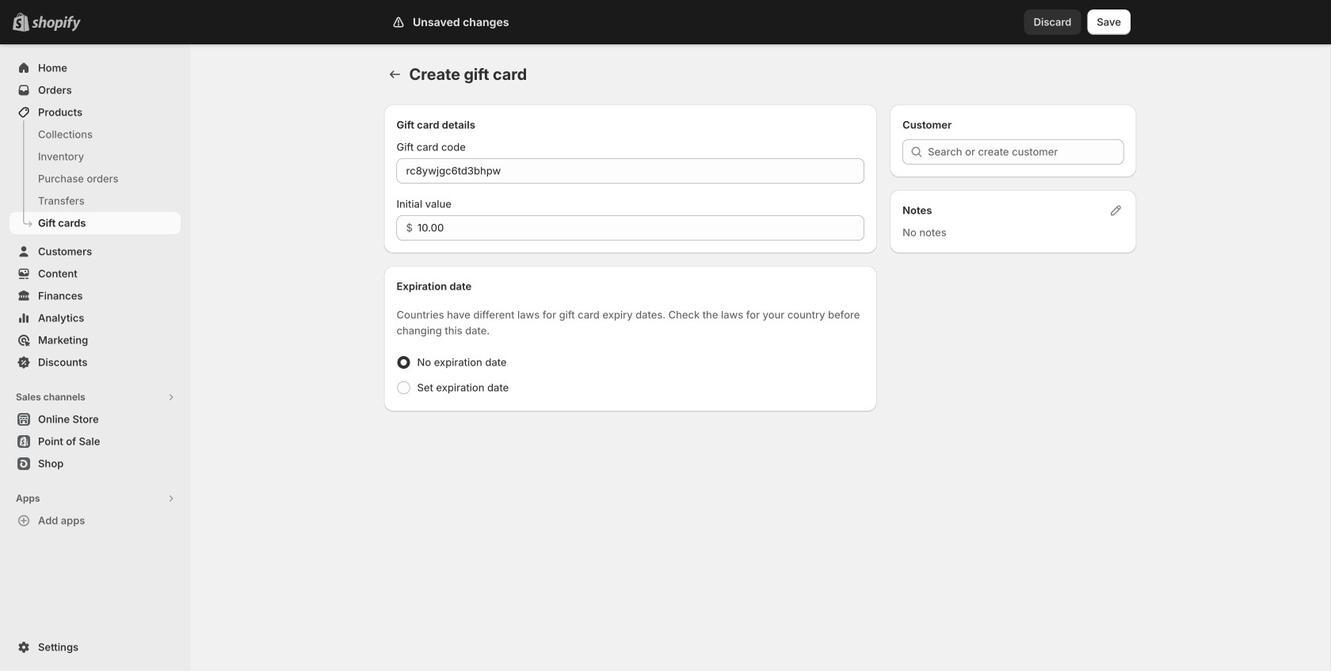 Task type: locate. For each thing, give the bounding box(es) containing it.
None text field
[[397, 158, 865, 184]]

  text field
[[417, 216, 865, 241]]



Task type: vqa. For each thing, say whether or not it's contained in the screenshot.
top Metaobjects
no



Task type: describe. For each thing, give the bounding box(es) containing it.
shopify image
[[35, 16, 84, 31]]

Search or create customer text field
[[928, 139, 1124, 165]]



